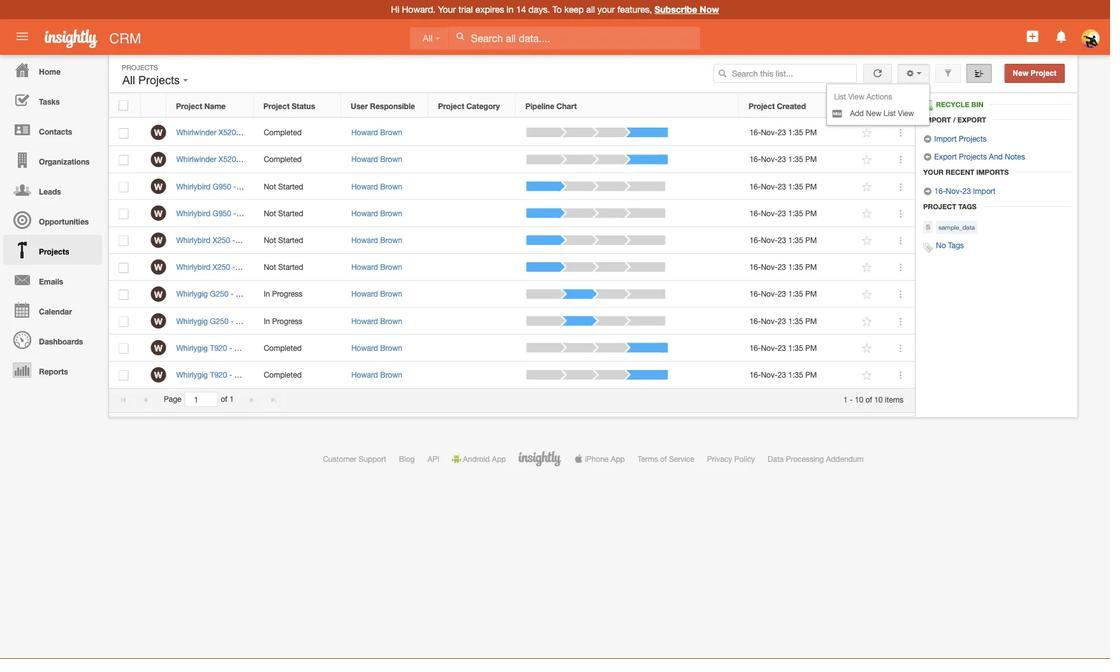 Task type: locate. For each thing, give the bounding box(es) containing it.
in progress
[[264, 289, 303, 298], [264, 316, 303, 325]]

in progress cell
[[254, 281, 342, 308], [254, 308, 342, 335]]

whirlygig for whirlygig t920 - nakatomi trading corp. - samantha wright
[[176, 343, 208, 352]]

whirlwinder x520 - oceanic airlines - cynthia allen link
[[176, 128, 357, 137]]

nov-
[[761, 128, 778, 137], [761, 155, 778, 164], [761, 182, 778, 191], [946, 186, 963, 195], [761, 209, 778, 218], [761, 236, 778, 245], [761, 263, 778, 271], [761, 289, 778, 298], [761, 316, 778, 325], [761, 343, 778, 352], [761, 370, 778, 379]]

2 howard from the top
[[351, 155, 378, 164]]

4 w from the top
[[154, 208, 163, 219]]

x520 for warbucks
[[219, 155, 236, 164]]

1 g250 from the top
[[210, 289, 229, 298]]

t920 for nakatomi
[[210, 343, 227, 352]]

10 brown from the top
[[380, 370, 403, 379]]

imports
[[977, 168, 1009, 176]]

4 pm from the top
[[806, 209, 817, 218]]

0 vertical spatial oceanic
[[243, 128, 272, 137]]

new right show sidebar image
[[1013, 69, 1029, 78]]

1 vertical spatial airlines
[[266, 316, 291, 325]]

w row
[[109, 119, 916, 146], [109, 146, 916, 173], [109, 173, 916, 200], [109, 200, 916, 227], [109, 227, 916, 254], [109, 254, 916, 281], [109, 281, 916, 308], [109, 308, 916, 335], [109, 335, 916, 362], [109, 362, 916, 389]]

whirlybird g950 - sirius corp. - tina martin
[[176, 209, 324, 218]]

w for whirlygig t920 - nakatomi trading corp. - samantha wright
[[154, 343, 163, 353]]

4 not from the top
[[264, 263, 276, 271]]

1 horizontal spatial your
[[924, 168, 944, 176]]

terms of service link
[[638, 454, 695, 463]]

16-nov-23 1:35 pm
[[750, 128, 817, 137], [750, 155, 817, 164], [750, 182, 817, 191], [750, 209, 817, 218], [750, 236, 817, 245], [750, 263, 817, 271], [750, 289, 817, 298], [750, 316, 817, 325], [750, 343, 817, 352], [750, 370, 817, 379]]

None checkbox
[[119, 263, 129, 273], [119, 317, 129, 327], [119, 263, 129, 273], [119, 317, 129, 327]]

0 horizontal spatial all
[[122, 74, 135, 87]]

howard brown link up wright
[[351, 316, 403, 325]]

1 not started from the top
[[264, 182, 303, 191]]

howard brown link up smith
[[351, 236, 403, 245]]

- left cyberdyne
[[232, 236, 235, 245]]

api
[[428, 454, 440, 463]]

0 vertical spatial progress
[[272, 289, 303, 298]]

project for project tags
[[924, 202, 957, 211]]

in down whirlygig g250 - jakubowski llc - barbara lane link
[[264, 316, 270, 325]]

8 16-nov-23 1:35 pm cell from the top
[[740, 308, 852, 335]]

g250 down whirlygig g250 - jakubowski llc - barbara lane
[[210, 316, 229, 325]]

6 16-nov-23 1:35 pm from the top
[[750, 263, 817, 271]]

10 howard from the top
[[351, 370, 378, 379]]

brown for lane
[[380, 289, 403, 298]]

not started for industries
[[264, 263, 303, 271]]

whirlwinder
[[176, 128, 217, 137], [176, 155, 217, 164]]

not up whirlygig g250 - jakubowski llc - barbara lane link
[[264, 263, 276, 271]]

1 in from the top
[[264, 289, 270, 298]]

progress for llc
[[272, 289, 303, 298]]

recycle
[[937, 100, 970, 109]]

not for systems
[[264, 236, 276, 245]]

nov- for lane
[[761, 289, 778, 298]]

howard brown down the gomez
[[351, 263, 403, 271]]

show sidebar image
[[975, 69, 984, 78]]

16- for lane
[[750, 289, 761, 298]]

import left /
[[924, 115, 952, 124]]

howard brown down user responsible
[[351, 128, 403, 137]]

whirlwinder x520 - warbucks industries - roger mills link
[[176, 155, 365, 164]]

4 follow image from the top
[[862, 289, 874, 301]]

howard right lane
[[351, 289, 378, 298]]

terms
[[638, 454, 658, 463]]

to
[[553, 4, 562, 15]]

0 vertical spatial industries
[[280, 155, 313, 164]]

8 w link from the top
[[151, 313, 166, 329]]

tasks link
[[3, 85, 102, 115]]

cell
[[429, 119, 517, 146], [429, 146, 517, 173], [429, 173, 517, 200], [429, 200, 517, 227], [429, 227, 517, 254], [429, 254, 517, 281], [429, 281, 517, 308], [429, 308, 517, 335], [429, 335, 517, 362], [429, 362, 517, 389]]

1 horizontal spatial 10
[[875, 395, 883, 404]]

2 in from the top
[[264, 316, 270, 325]]

16- for miyazaki
[[750, 370, 761, 379]]

android
[[463, 454, 490, 463]]

cell for lane
[[429, 281, 517, 308]]

0 vertical spatial g950
[[213, 182, 231, 191]]

3 not from the top
[[264, 236, 276, 245]]

x520 down name
[[219, 128, 236, 137]]

recent
[[946, 168, 975, 176]]

project status
[[263, 101, 315, 110]]

4 cell from the top
[[429, 200, 517, 227]]

- left nicole
[[330, 236, 333, 245]]

1 follow image from the top
[[862, 127, 874, 139]]

0 horizontal spatial 1
[[230, 395, 234, 404]]

show list view filters image
[[944, 69, 953, 78]]

smith
[[339, 263, 359, 271]]

follow image for whirlygig g250 - oceanic airlines - mark sakda
[[862, 315, 874, 328]]

1 vertical spatial in progress
[[264, 316, 303, 325]]

circle arrow left image
[[924, 152, 933, 161]]

1 vertical spatial x250
[[213, 263, 230, 271]]

8 howard brown link from the top
[[351, 316, 403, 325]]

all down the crm
[[122, 74, 135, 87]]

pm
[[806, 128, 817, 137], [806, 155, 817, 164], [806, 182, 817, 191], [806, 209, 817, 218], [806, 236, 817, 245], [806, 263, 817, 271], [806, 289, 817, 298], [806, 316, 817, 325], [806, 343, 817, 352], [806, 370, 817, 379]]

9 16-nov-23 1:35 pm from the top
[[750, 343, 817, 352]]

5 follow image from the top
[[862, 369, 874, 381]]

navigation
[[0, 55, 102, 385]]

0 vertical spatial new
[[1013, 69, 1029, 78]]

pipeline
[[526, 101, 555, 110]]

support
[[359, 454, 386, 463]]

7 1:35 from the top
[[789, 289, 804, 298]]

2 not from the top
[[264, 209, 276, 218]]

0 vertical spatial x250
[[213, 236, 230, 245]]

completed cell down mark
[[254, 335, 342, 362]]

carlos
[[314, 263, 337, 271]]

howard brown up wright
[[351, 316, 403, 325]]

in progress up the whirlygig t920 - nakatomi trading corp. - samantha wright link
[[264, 316, 303, 325]]

7 brown from the top
[[380, 289, 403, 298]]

howard brown up miyazaki
[[351, 343, 403, 352]]

16- for martin
[[750, 209, 761, 218]]

2 app from the left
[[611, 454, 625, 463]]

1 follow image from the top
[[862, 208, 874, 220]]

1 vertical spatial export
[[935, 152, 957, 161]]

industries for roger
[[280, 155, 313, 164]]

5 howard from the top
[[351, 236, 378, 245]]

follow image for whirlybird x250 - cyberdyne systems corp. - nicole gomez
[[862, 235, 874, 247]]

1 vertical spatial progress
[[272, 316, 303, 325]]

status
[[292, 101, 315, 110]]

view up add
[[849, 92, 865, 101]]

pm for mills
[[806, 155, 817, 164]]

name
[[204, 101, 226, 110]]

2 1:35 from the top
[[789, 155, 804, 164]]

started up systems
[[278, 209, 303, 218]]

1 vertical spatial oceanic
[[236, 316, 264, 325]]

blog
[[399, 454, 415, 463]]

app right "android"
[[492, 454, 506, 463]]

1 horizontal spatial 1
[[844, 395, 848, 404]]

howard down mills
[[351, 182, 378, 191]]

- left globex
[[234, 182, 236, 191]]

navigation containing home
[[0, 55, 102, 385]]

1 horizontal spatial app
[[611, 454, 625, 463]]

completed cell for -
[[254, 335, 342, 362]]

whirlybird g950 - globex - albert lee link
[[176, 182, 312, 191]]

whirlybird x250 - warbucks industries - carlos smith link
[[176, 263, 365, 271]]

3 not started from the top
[[264, 236, 303, 245]]

follow image
[[862, 127, 874, 139], [862, 154, 874, 166], [862, 181, 874, 193], [862, 289, 874, 301], [862, 342, 874, 355]]

warbucks
[[243, 155, 278, 164], [237, 263, 272, 271], [234, 370, 269, 379]]

0 vertical spatial t920
[[210, 343, 227, 352]]

5 howard brown link from the top
[[351, 236, 403, 245]]

6 howard brown link from the top
[[351, 263, 403, 271]]

6 w link from the top
[[151, 259, 166, 275]]

list left actions
[[834, 92, 847, 101]]

6 howard from the top
[[351, 263, 378, 271]]

7 16-nov-23 1:35 pm from the top
[[750, 289, 817, 298]]

home link
[[3, 55, 102, 85]]

7 w from the top
[[154, 289, 163, 299]]

import projects
[[933, 134, 987, 143]]

row group
[[109, 119, 916, 389]]

no
[[937, 241, 947, 250]]

tina
[[286, 209, 301, 218]]

t920
[[210, 343, 227, 352], [210, 370, 227, 379]]

import right circle arrow right icon
[[935, 134, 957, 143]]

4 whirlybird from the top
[[176, 263, 211, 271]]

1 right 1 'field'
[[230, 395, 234, 404]]

- left mark
[[293, 316, 296, 325]]

0 vertical spatial x520
[[219, 128, 236, 137]]

9 howard brown from the top
[[351, 343, 403, 352]]

howard up smith
[[351, 236, 378, 245]]

5 1:35 from the top
[[789, 236, 804, 245]]

corp. right sirius
[[260, 209, 279, 218]]

1 vertical spatial in
[[264, 316, 270, 325]]

row
[[109, 94, 915, 118]]

0 vertical spatial view
[[849, 92, 865, 101]]

howard brown link down smith
[[351, 289, 403, 298]]

1 app from the left
[[492, 454, 506, 463]]

x250 up whirlygig g250 - jakubowski llc - barbara lane
[[213, 263, 230, 271]]

16- for mills
[[750, 155, 761, 164]]

10 howard brown from the top
[[351, 370, 403, 379]]

16-nov-23 1:35 pm cell for lane
[[740, 281, 852, 308]]

8 1:35 from the top
[[789, 316, 804, 325]]

1 vertical spatial view
[[898, 108, 915, 117]]

2 vertical spatial industries
[[271, 370, 304, 379]]

3 cell from the top
[[429, 173, 517, 200]]

corp.
[[260, 209, 279, 218], [308, 236, 328, 245], [297, 343, 316, 352]]

2 whirlybird from the top
[[176, 209, 211, 218]]

s
[[926, 223, 931, 231]]

- left items
[[850, 395, 853, 404]]

0 horizontal spatial view
[[849, 92, 865, 101]]

add new list view link
[[827, 105, 930, 121]]

g950 left globex
[[213, 182, 231, 191]]

1 field
[[185, 393, 217, 406]]

9 cell from the top
[[429, 335, 517, 362]]

circle arrow right image
[[924, 187, 933, 196]]

row group containing w
[[109, 119, 916, 389]]

6 howard brown from the top
[[351, 263, 403, 271]]

0 vertical spatial in progress
[[264, 289, 303, 298]]

2 w from the top
[[154, 154, 163, 165]]

howard for sakda
[[351, 316, 378, 325]]

globex
[[239, 182, 263, 191]]

2 progress from the top
[[272, 316, 303, 325]]

oceanic up nakatomi
[[236, 316, 264, 325]]

1 vertical spatial list
[[884, 108, 896, 117]]

7 howard brown link from the top
[[351, 289, 403, 298]]

gomez
[[358, 236, 383, 245]]

not started cell down systems
[[254, 254, 342, 281]]

0 vertical spatial import
[[924, 115, 952, 124]]

mills
[[343, 155, 359, 164]]

industries
[[280, 155, 313, 164], [274, 263, 307, 271], [271, 370, 304, 379]]

jakubowski
[[236, 289, 276, 298]]

w link for whirlwinder x520 - oceanic airlines - cynthia allen
[[151, 125, 166, 140]]

category
[[467, 101, 500, 110]]

your down circle arrow left image
[[924, 168, 944, 176]]

g250 for oceanic
[[210, 316, 229, 325]]

whirlwinder for whirlwinder x520 - warbucks industries - roger mills
[[176, 155, 217, 164]]

0 horizontal spatial of
[[221, 395, 228, 404]]

1 horizontal spatial of
[[661, 454, 667, 463]]

16-nov-23 1:35 pm cell for smith
[[740, 254, 852, 281]]

days.
[[529, 4, 550, 15]]

1 not started cell from the top
[[254, 173, 342, 200]]

howard up wright
[[351, 316, 378, 325]]

16-nov-23 import
[[933, 186, 996, 195]]

progress
[[272, 289, 303, 298], [272, 316, 303, 325]]

1 horizontal spatial export
[[958, 115, 987, 124]]

g950 left sirius
[[213, 209, 231, 218]]

g250 left 'jakubowski'
[[210, 289, 229, 298]]

1 vertical spatial import
[[935, 134, 957, 143]]

4 howard brown link from the top
[[351, 209, 403, 218]]

1 vertical spatial warbucks
[[237, 263, 272, 271]]

0 horizontal spatial new
[[867, 108, 882, 117]]

3 follow image from the top
[[862, 181, 874, 193]]

1 completed cell from the top
[[254, 119, 342, 146]]

items
[[885, 395, 904, 404]]

2 vertical spatial warbucks
[[234, 370, 269, 379]]

howard brown for samantha
[[351, 343, 403, 352]]

lee
[[293, 182, 305, 191]]

nov- for nicole
[[761, 236, 778, 245]]

howard brown link up miyazaki
[[351, 343, 403, 352]]

whirlybird for whirlybird g950 - globex - albert lee
[[176, 182, 211, 191]]

view down list view actions link
[[898, 108, 915, 117]]

1 horizontal spatial all
[[423, 33, 433, 43]]

your recent imports
[[924, 168, 1009, 176]]

projects up the your recent imports
[[960, 152, 987, 161]]

0 vertical spatial whirlwinder
[[176, 128, 217, 137]]

1 pm from the top
[[806, 128, 817, 137]]

contacts link
[[3, 115, 102, 145]]

corp. for completed
[[297, 343, 316, 352]]

w link for whirlygig g250 - jakubowski llc - barbara lane
[[151, 286, 166, 302]]

1:35 for lane
[[789, 289, 804, 298]]

1 vertical spatial corp.
[[308, 236, 328, 245]]

8 16-nov-23 1:35 pm from the top
[[750, 316, 817, 325]]

5 brown from the top
[[380, 236, 403, 245]]

follow image for whirlygig t920 - warbucks industries - wayne miyazaki
[[862, 369, 874, 381]]

subscribe now link
[[655, 4, 720, 15]]

1 16-nov-23 1:35 pm cell from the top
[[740, 119, 852, 146]]

16-nov-23 1:35 pm for samantha
[[750, 343, 817, 352]]

not started cell up systems
[[254, 200, 342, 227]]

8 pm from the top
[[806, 316, 817, 325]]

blog link
[[399, 454, 415, 463]]

16-nov-23 1:35 pm cell
[[740, 119, 852, 146], [740, 146, 852, 173], [740, 173, 852, 200], [740, 200, 852, 227], [740, 227, 852, 254], [740, 254, 852, 281], [740, 281, 852, 308], [740, 308, 852, 335], [740, 335, 852, 362], [740, 362, 852, 389]]

t920 left nakatomi
[[210, 343, 227, 352]]

not started up whirlybird x250 - cyberdyne systems corp. - nicole gomez link in the left top of the page
[[264, 209, 303, 218]]

in progress cell up mark
[[254, 281, 342, 308]]

1 progress from the top
[[272, 289, 303, 298]]

1 vertical spatial g950
[[213, 209, 231, 218]]

-
[[238, 128, 241, 137], [301, 128, 304, 137], [238, 155, 241, 164], [315, 155, 318, 164], [234, 182, 236, 191], [265, 182, 268, 191], [234, 209, 236, 218], [281, 209, 284, 218], [232, 236, 235, 245], [330, 236, 333, 245], [232, 263, 235, 271], [309, 263, 312, 271], [231, 289, 234, 298], [295, 289, 298, 298], [231, 316, 234, 325], [293, 316, 296, 325], [229, 343, 232, 352], [318, 343, 321, 352], [229, 370, 232, 379], [306, 370, 309, 379], [850, 395, 853, 404]]

completed down project status
[[264, 128, 302, 137]]

not started cell
[[254, 173, 342, 200], [254, 200, 342, 227], [254, 227, 342, 254], [254, 254, 342, 281]]

in progress for llc
[[264, 289, 303, 298]]

airlines down project status
[[274, 128, 299, 137]]

5 16-nov-23 1:35 pm from the top
[[750, 236, 817, 245]]

1 brown from the top
[[380, 128, 403, 137]]

completed for cynthia
[[264, 128, 302, 137]]

4 follow image from the top
[[862, 315, 874, 328]]

project left name
[[176, 101, 202, 110]]

oceanic up whirlwinder x520 - warbucks industries - roger mills
[[243, 128, 272, 137]]

2 not started cell from the top
[[254, 200, 342, 227]]

howard brown link down mills
[[351, 182, 403, 191]]

1 left items
[[844, 395, 848, 404]]

in left llc
[[264, 289, 270, 298]]

/
[[954, 115, 956, 124]]

5 w row from the top
[[109, 227, 916, 254]]

oceanic for in progress
[[236, 316, 264, 325]]

opportunities
[[39, 217, 89, 226]]

brown for nicole
[[380, 236, 403, 245]]

2 completed cell from the top
[[254, 146, 342, 173]]

howard.
[[402, 4, 436, 15]]

howard brown for lane
[[351, 289, 403, 298]]

data processing addendum link
[[768, 454, 864, 463]]

9 w from the top
[[154, 343, 163, 353]]

2 vertical spatial corp.
[[297, 343, 316, 352]]

1 vertical spatial t920
[[210, 370, 227, 379]]

6 w from the top
[[154, 262, 163, 272]]

0 vertical spatial warbucks
[[243, 155, 278, 164]]

1 vertical spatial x520
[[219, 155, 236, 164]]

follow image
[[862, 208, 874, 220], [862, 235, 874, 247], [862, 262, 874, 274], [862, 315, 874, 328], [862, 369, 874, 381]]

whirlwinder up whirlybird g950 - globex - albert lee
[[176, 155, 217, 164]]

refresh list image
[[872, 69, 884, 78]]

of right terms
[[661, 454, 667, 463]]

howard brown right roger
[[351, 155, 403, 164]]

1 howard brown from the top
[[351, 128, 403, 137]]

completed cell for cynthia
[[254, 119, 342, 146]]

howard down wright
[[351, 370, 378, 379]]

6 cell from the top
[[429, 254, 517, 281]]

completed cell down the whirlygig t920 - nakatomi trading corp. - samantha wright link
[[254, 362, 342, 389]]

5 16-nov-23 1:35 pm cell from the top
[[740, 227, 852, 254]]

page
[[164, 395, 182, 404]]

project created
[[749, 101, 806, 110]]

0 horizontal spatial export
[[935, 152, 957, 161]]

cell for samantha
[[429, 335, 517, 362]]

4 w link from the top
[[151, 206, 166, 221]]

all inside button
[[122, 74, 135, 87]]

projects for all projects
[[138, 74, 180, 87]]

16-nov-23 1:35 pm for mills
[[750, 155, 817, 164]]

0 horizontal spatial 10
[[855, 395, 864, 404]]

2 cell from the top
[[429, 146, 517, 173]]

chart
[[557, 101, 577, 110]]

howard brown for miyazaki
[[351, 370, 403, 379]]

row containing project name
[[109, 94, 915, 118]]

1 vertical spatial all
[[122, 74, 135, 87]]

api link
[[428, 454, 440, 463]]

t920 up of 1
[[210, 370, 227, 379]]

started down systems
[[278, 263, 303, 271]]

0 horizontal spatial your
[[438, 4, 456, 15]]

6 brown from the top
[[380, 263, 403, 271]]

not for industries
[[264, 263, 276, 271]]

export right circle arrow left image
[[935, 152, 957, 161]]

project for project category
[[438, 101, 465, 110]]

all
[[587, 4, 595, 15]]

4 1:35 from the top
[[789, 209, 804, 218]]

your
[[438, 4, 456, 15], [924, 168, 944, 176]]

10 16-nov-23 1:35 pm cell from the top
[[740, 362, 852, 389]]

industries down the whirlygig t920 - nakatomi trading corp. - samantha wright link
[[271, 370, 304, 379]]

1 1:35 from the top
[[789, 128, 804, 137]]

whirlygig t920 - nakatomi trading corp. - samantha wright
[[176, 343, 382, 352]]

howard brown link for samantha
[[351, 343, 403, 352]]

howard up miyazaki
[[351, 343, 378, 352]]

in progress down the whirlybird x250 - warbucks industries - carlos smith link at the top
[[264, 289, 303, 298]]

1 whirlwinder from the top
[[176, 128, 217, 137]]

howard right allen
[[351, 128, 378, 137]]

howard brown link for smith
[[351, 263, 403, 271]]

2 follow image from the top
[[862, 235, 874, 247]]

new right add
[[867, 108, 882, 117]]

view
[[849, 92, 865, 101], [898, 108, 915, 117]]

x250 left cyberdyne
[[213, 236, 230, 245]]

1 vertical spatial g250
[[210, 316, 229, 325]]

3 completed from the top
[[264, 343, 302, 352]]

x520 up whirlybird g950 - globex - albert lee
[[219, 155, 236, 164]]

16- for allen
[[750, 128, 761, 137]]

not started down tina
[[264, 236, 303, 245]]

brown for sakda
[[380, 316, 403, 325]]

8 brown from the top
[[380, 316, 403, 325]]

7 cell from the top
[[429, 281, 517, 308]]

calendar
[[39, 307, 72, 316]]

howard for nicole
[[351, 236, 378, 245]]

trial
[[459, 4, 473, 15]]

0 vertical spatial all
[[423, 33, 433, 43]]

app for android app
[[492, 454, 506, 463]]

5 w from the top
[[154, 235, 163, 246]]

0 vertical spatial your
[[438, 4, 456, 15]]

completed for roger
[[264, 155, 302, 164]]

user
[[351, 101, 368, 110]]

- left albert
[[265, 182, 268, 191]]

your left trial
[[438, 4, 456, 15]]

23 for samantha
[[778, 343, 787, 352]]

howard brown link up the gomez
[[351, 209, 403, 218]]

None checkbox
[[119, 100, 128, 111], [119, 128, 129, 138], [119, 155, 129, 165], [119, 182, 129, 192], [119, 209, 129, 219], [119, 236, 129, 246], [119, 290, 129, 300], [119, 344, 129, 354], [119, 370, 129, 381], [119, 100, 128, 111], [119, 128, 129, 138], [119, 155, 129, 165], [119, 182, 129, 192], [119, 209, 129, 219], [119, 236, 129, 246], [119, 290, 129, 300], [119, 344, 129, 354], [119, 370, 129, 381]]

w link for whirlygig t920 - warbucks industries - wayne miyazaki
[[151, 367, 166, 382]]

1 w from the top
[[154, 127, 163, 138]]

10
[[855, 395, 864, 404], [875, 395, 883, 404]]

howard brown link for lane
[[351, 289, 403, 298]]

howard brown up the gomez
[[351, 209, 403, 218]]

completed up the "whirlygig t920 - warbucks industries - wayne miyazaki" link
[[264, 343, 302, 352]]

4 brown from the top
[[380, 209, 403, 218]]

0 vertical spatial list
[[834, 92, 847, 101]]

wayne
[[312, 370, 335, 379]]

1 vertical spatial new
[[867, 108, 882, 117]]

2 in progress from the top
[[264, 316, 303, 325]]

cynthia
[[306, 128, 332, 137]]

0 horizontal spatial list
[[834, 92, 847, 101]]

progress for airlines
[[272, 316, 303, 325]]

2 t920 from the top
[[210, 370, 227, 379]]

w for whirlybird x250 - cyberdyne systems corp. - nicole gomez
[[154, 235, 163, 246]]

not for -
[[264, 182, 276, 191]]

16-nov-23 1:35 pm for miyazaki
[[750, 370, 817, 379]]

6 1:35 from the top
[[789, 263, 804, 271]]

howard brown for nicole
[[351, 236, 403, 245]]

3 w link from the top
[[151, 179, 166, 194]]

project left category
[[438, 101, 465, 110]]

airlines for in progress
[[266, 316, 291, 325]]

howard up the gomez
[[351, 209, 378, 218]]

16- for sakda
[[750, 316, 761, 325]]

1 horizontal spatial view
[[898, 108, 915, 117]]

import
[[924, 115, 952, 124], [935, 134, 957, 143], [974, 186, 996, 195]]

reports
[[39, 367, 68, 376]]

1 howard brown link from the top
[[351, 128, 403, 137]]

brown for martin
[[380, 209, 403, 218]]

23 for sakda
[[778, 316, 787, 325]]

white image
[[456, 32, 465, 41]]

1 vertical spatial industries
[[274, 263, 307, 271]]

started up tina
[[278, 182, 303, 191]]

- left tina
[[281, 209, 284, 218]]

completed down the whirlygig t920 - nakatomi trading corp. - samantha wright link
[[264, 370, 302, 379]]

16-nov-23 1:35 pm for smith
[[750, 263, 817, 271]]

list down actions
[[884, 108, 896, 117]]

x250
[[213, 236, 230, 245], [213, 263, 230, 271]]

9 w link from the top
[[151, 340, 166, 355]]

howard brown link
[[351, 128, 403, 137], [351, 155, 403, 164], [351, 182, 403, 191], [351, 209, 403, 218], [351, 236, 403, 245], [351, 263, 403, 271], [351, 289, 403, 298], [351, 316, 403, 325], [351, 343, 403, 352], [351, 370, 403, 379]]

0 vertical spatial airlines
[[274, 128, 299, 137]]

23
[[778, 128, 787, 137], [778, 155, 787, 164], [778, 182, 787, 191], [963, 186, 972, 195], [778, 209, 787, 218], [778, 236, 787, 245], [778, 263, 787, 271], [778, 289, 787, 298], [778, 316, 787, 325], [778, 343, 787, 352], [778, 370, 787, 379]]

project left the status
[[263, 101, 290, 110]]

0 vertical spatial g250
[[210, 289, 229, 298]]

service
[[669, 454, 695, 463]]

1 vertical spatial whirlwinder
[[176, 155, 217, 164]]

nov- for allen
[[761, 128, 778, 137]]

10 1:35 from the top
[[789, 370, 804, 379]]

in progress for airlines
[[264, 316, 303, 325]]

whirlybird x250 - cyberdyne systems corp. - nicole gomez
[[176, 236, 383, 245]]

completed cell
[[254, 119, 342, 146], [254, 146, 342, 173], [254, 335, 342, 362], [254, 362, 342, 389]]

of right 1 'field'
[[221, 395, 228, 404]]

w link for whirlygig g250 - oceanic airlines - mark sakda
[[151, 313, 166, 329]]

projects up emails link
[[39, 247, 69, 256]]

w link for whirlybird x250 - cyberdyne systems corp. - nicole gomez
[[151, 232, 166, 248]]

2 completed from the top
[[264, 155, 302, 164]]

processing
[[786, 454, 824, 463]]

airlines
[[274, 128, 299, 137], [266, 316, 291, 325]]

howard brown link right roger
[[351, 155, 403, 164]]

project down circle arrow right image
[[924, 202, 957, 211]]

23 for nicole
[[778, 236, 787, 245]]

2 howard brown link from the top
[[351, 155, 403, 164]]

0 horizontal spatial app
[[492, 454, 506, 463]]

data
[[768, 454, 784, 463]]

howard brown link down user responsible
[[351, 128, 403, 137]]

not right sirius
[[264, 209, 276, 218]]

export inside export projects and notes link
[[935, 152, 957, 161]]

projects inside button
[[138, 74, 180, 87]]

2 16-nov-23 1:35 pm cell from the top
[[740, 146, 852, 173]]

1 in progress cell from the top
[[254, 281, 342, 308]]

1 completed from the top
[[264, 128, 302, 137]]

whirlwinder down project name
[[176, 128, 217, 137]]

howard for miyazaki
[[351, 370, 378, 379]]

w for whirlwinder x520 - warbucks industries - roger mills
[[154, 154, 163, 165]]

howard right roger
[[351, 155, 378, 164]]

w for whirlwinder x520 - oceanic airlines - cynthia allen
[[154, 127, 163, 138]]

not started cell up tina
[[254, 173, 342, 200]]

1 howard from the top
[[351, 128, 378, 137]]

0 vertical spatial in
[[264, 289, 270, 298]]

follow image for whirlybird g950 - sirius corp. - tina martin
[[862, 208, 874, 220]]

not right globex
[[264, 182, 276, 191]]

import for import projects
[[935, 134, 957, 143]]

7 howard brown from the top
[[351, 289, 403, 298]]



Task type: describe. For each thing, give the bounding box(es) containing it.
bin
[[972, 100, 984, 109]]

2 vertical spatial import
[[974, 186, 996, 195]]

nov- for martin
[[761, 209, 778, 218]]

howard brown link for nicole
[[351, 236, 403, 245]]

16-nov-23 1:35 pm cell for allen
[[740, 119, 852, 146]]

user responsible
[[351, 101, 415, 110]]

new project
[[1013, 69, 1057, 78]]

cell for smith
[[429, 254, 517, 281]]

1 w row from the top
[[109, 119, 916, 146]]

warbucks for x520
[[243, 155, 278, 164]]

16-nov-23 1:35 pm cell for samantha
[[740, 335, 852, 362]]

import / export
[[924, 115, 987, 124]]

w link for whirlybird x250 - warbucks industries - carlos smith
[[151, 259, 166, 275]]

howard brown link for allen
[[351, 128, 403, 137]]

created
[[777, 101, 806, 110]]

0 vertical spatial export
[[958, 115, 987, 124]]

w for whirlybird g950 - sirius corp. - tina martin
[[154, 208, 163, 219]]

23 for smith
[[778, 263, 787, 271]]

emails
[[39, 277, 63, 286]]

pm for allen
[[806, 128, 817, 137]]

6 w row from the top
[[109, 254, 916, 281]]

contacts
[[39, 127, 72, 136]]

of 1
[[221, 395, 234, 404]]

- left sirius
[[234, 209, 236, 218]]

- left the carlos on the top of the page
[[309, 263, 312, 271]]

not started cell for -
[[254, 227, 342, 254]]

iphone app
[[585, 454, 625, 463]]

w for whirlybird g950 - globex - albert lee
[[154, 181, 163, 192]]

whirlwinder x520 - warbucks industries - roger mills
[[176, 155, 359, 164]]

1 horizontal spatial list
[[884, 108, 896, 117]]

16-nov-23 1:35 pm cell for martin
[[740, 200, 852, 227]]

all projects button
[[119, 71, 191, 90]]

pipeline chart
[[526, 101, 577, 110]]

whirlwinder x520 - oceanic airlines - cynthia allen
[[176, 128, 351, 137]]

w for whirlygig t920 - warbucks industries - wayne miyazaki
[[154, 370, 163, 380]]

import projects link
[[924, 134, 987, 144]]

now
[[700, 4, 720, 15]]

add new list view
[[850, 108, 915, 117]]

2 w row from the top
[[109, 146, 916, 173]]

2 10 from the left
[[875, 395, 883, 404]]

not started cell for carlos
[[254, 254, 342, 281]]

whirlygig for whirlygig t920 - warbucks industries - wayne miyazaki
[[176, 370, 208, 379]]

nicole
[[335, 236, 356, 245]]

w link for whirlwinder x520 - warbucks industries - roger mills
[[151, 152, 166, 167]]

howard for lane
[[351, 289, 378, 298]]

3 16-nov-23 1:35 pm cell from the top
[[740, 173, 852, 200]]

w link for whirlybird g950 - sirius corp. - tina martin
[[151, 206, 166, 221]]

23 for mills
[[778, 155, 787, 164]]

23 for miyazaki
[[778, 370, 787, 379]]

customer support link
[[323, 454, 386, 463]]

23 for lane
[[778, 289, 787, 298]]

howard for mills
[[351, 155, 378, 164]]

cell for nicole
[[429, 227, 517, 254]]

14
[[516, 4, 526, 15]]

pm for smith
[[806, 263, 817, 271]]

not started for -
[[264, 182, 303, 191]]

- left wayne
[[306, 370, 309, 379]]

Search all data.... text field
[[449, 27, 700, 50]]

all projects
[[122, 74, 183, 87]]

pm for martin
[[806, 209, 817, 218]]

keep
[[565, 4, 584, 15]]

g950 for globex
[[213, 182, 231, 191]]

howard brown for allen
[[351, 128, 403, 137]]

2 1 from the left
[[844, 395, 848, 404]]

reports link
[[3, 355, 102, 385]]

10 w row from the top
[[109, 362, 916, 389]]

- up of 1
[[229, 370, 232, 379]]

w link for whirlybird g950 - globex - albert lee
[[151, 179, 166, 194]]

- left 'jakubowski'
[[231, 289, 234, 298]]

3 1:35 from the top
[[789, 182, 804, 191]]

howard brown link for martin
[[351, 209, 403, 218]]

3 brown from the top
[[380, 182, 403, 191]]

whirlybird x250 - cyberdyne systems corp. - nicole gomez link
[[176, 236, 389, 245]]

lane
[[329, 289, 346, 298]]

brown for smith
[[380, 263, 403, 271]]

follow image for allen
[[862, 127, 874, 139]]

not for corp.
[[264, 209, 276, 218]]

project category
[[438, 101, 500, 110]]

- up whirlygig g250 - jakubowski llc - barbara lane
[[232, 263, 235, 271]]

follow image for samantha
[[862, 342, 874, 355]]

pm for lane
[[806, 289, 817, 298]]

industries for wayne
[[271, 370, 304, 379]]

- left cynthia
[[301, 128, 304, 137]]

import for import / export
[[924, 115, 952, 124]]

1 vertical spatial your
[[924, 168, 944, 176]]

16-nov-23 1:35 pm cell for nicole
[[740, 227, 852, 254]]

all link
[[410, 27, 449, 50]]

tasks
[[39, 97, 60, 106]]

responsible
[[370, 101, 415, 110]]

1:35 for nicole
[[789, 236, 804, 245]]

iphone app link
[[574, 454, 625, 463]]

0 vertical spatial corp.
[[260, 209, 279, 218]]

1 - 10 of 10 items
[[844, 395, 904, 404]]

t920 for warbucks
[[210, 370, 227, 379]]

1:35 for allen
[[789, 128, 804, 137]]

16-nov-23 1:35 pm cell for sakda
[[740, 308, 852, 335]]

barbara
[[300, 289, 327, 298]]

and
[[990, 152, 1003, 161]]

list view actions link
[[812, 88, 930, 105]]

whirlybird for whirlybird x250 - cyberdyne systems corp. - nicole gomez
[[176, 236, 211, 245]]

features,
[[618, 4, 652, 15]]

addendum
[[827, 454, 864, 463]]

completed for -
[[264, 343, 302, 352]]

w for whirlygig g250 - oceanic airlines - mark sakda
[[154, 316, 163, 326]]

howard for smith
[[351, 263, 378, 271]]

16- for nicole
[[750, 236, 761, 245]]

howard brown link for miyazaki
[[351, 370, 403, 379]]

16-nov-23 1:35 pm cell for mills
[[740, 146, 852, 173]]

nakatomi
[[234, 343, 267, 352]]

brown for mills
[[380, 155, 403, 164]]

whirlygig g250 - jakubowski llc - barbara lane link
[[176, 289, 352, 298]]

whirlygig for whirlygig g250 - jakubowski llc - barbara lane
[[176, 289, 208, 298]]

7 w row from the top
[[109, 281, 916, 308]]

wright
[[360, 343, 382, 352]]

project tags
[[924, 202, 977, 211]]

- left nakatomi
[[229, 343, 232, 352]]

8 w row from the top
[[109, 308, 916, 335]]

9 w row from the top
[[109, 335, 916, 362]]

sample_data
[[939, 224, 976, 231]]

whirlybird x250 - warbucks industries - carlos smith
[[176, 263, 359, 271]]

project down notifications icon
[[1031, 69, 1057, 78]]

privacy policy
[[708, 454, 755, 463]]

subscribe
[[655, 4, 698, 15]]

whirlybird for whirlybird g950 - sirius corp. - tina martin
[[176, 209, 211, 218]]

dashboards link
[[3, 325, 102, 355]]

- up whirlybird g950 - globex - albert lee
[[238, 155, 241, 164]]

- left samantha
[[318, 343, 321, 352]]

samantha
[[323, 343, 358, 352]]

- up whirlwinder x520 - warbucks industries - roger mills
[[238, 128, 241, 137]]

cell for miyazaki
[[429, 362, 517, 389]]

whirlybird g950 - sirius corp. - tina martin link
[[176, 209, 331, 218]]

16-nov-23 1:35 pm for nicole
[[750, 236, 817, 245]]

android app link
[[452, 454, 506, 463]]

circle arrow right image
[[924, 135, 933, 144]]

terms of service
[[638, 454, 695, 463]]

project for project status
[[263, 101, 290, 110]]

projects inside navigation
[[39, 247, 69, 256]]

16-nov-23 1:35 pm for lane
[[750, 289, 817, 298]]

sample_data link
[[937, 221, 978, 234]]

pm for nicole
[[806, 236, 817, 245]]

23 inside 16-nov-23 import link
[[963, 186, 972, 195]]

projects up all projects
[[122, 63, 158, 71]]

all for all
[[423, 33, 433, 43]]

3 16-nov-23 1:35 pm from the top
[[750, 182, 817, 191]]

1 1 from the left
[[230, 395, 234, 404]]

actions
[[867, 92, 893, 101]]

whirlwinder for whirlwinder x520 - oceanic airlines - cynthia allen
[[176, 128, 217, 137]]

23 for allen
[[778, 128, 787, 137]]

whirlygig g250 - oceanic airlines - mark sakda link
[[176, 316, 346, 325]]

search image
[[718, 69, 727, 78]]

sakda
[[318, 316, 339, 325]]

cyberdyne
[[237, 236, 275, 245]]

cog image
[[906, 69, 915, 78]]

- down whirlygig g250 - jakubowski llc - barbara lane
[[231, 316, 234, 325]]

1:35 for mills
[[789, 155, 804, 164]]

nov- for miyazaki
[[761, 370, 778, 379]]

cell for martin
[[429, 200, 517, 227]]

hi
[[391, 4, 400, 15]]

3 howard from the top
[[351, 182, 378, 191]]

g250 for jakubowski
[[210, 289, 229, 298]]

airlines for completed
[[274, 128, 299, 137]]

all for all projects
[[122, 74, 135, 87]]

started for systems
[[278, 236, 303, 245]]

16- for smith
[[750, 263, 761, 271]]

1 horizontal spatial new
[[1013, 69, 1029, 78]]

notifications image
[[1054, 29, 1070, 44]]

privacy policy link
[[708, 454, 755, 463]]

16-nov-23 1:35 pm for allen
[[750, 128, 817, 137]]

organizations link
[[3, 145, 102, 175]]

2 horizontal spatial of
[[866, 395, 873, 404]]

pm for miyazaki
[[806, 370, 817, 379]]

- left roger
[[315, 155, 318, 164]]

Search this list... text field
[[714, 64, 857, 83]]

projects link
[[3, 235, 102, 265]]

1:35 for martin
[[789, 209, 804, 218]]

home
[[39, 67, 61, 76]]

no tags
[[937, 241, 965, 250]]

3 howard brown link from the top
[[351, 182, 403, 191]]

app for iphone app
[[611, 454, 625, 463]]

- right llc
[[295, 289, 298, 298]]

no tags link
[[937, 241, 965, 250]]

martin
[[303, 209, 324, 218]]

3 howard brown from the top
[[351, 182, 403, 191]]

new project link
[[1005, 64, 1065, 83]]

hi howard. your trial expires in 14 days. to keep all your features, subscribe now
[[391, 4, 720, 15]]

4 w row from the top
[[109, 200, 916, 227]]

whirlybird g950 - globex - albert lee
[[176, 182, 305, 191]]

privacy
[[708, 454, 733, 463]]

g950 for sirius
[[213, 209, 231, 218]]

export projects and notes
[[933, 152, 1026, 161]]

3 pm from the top
[[806, 182, 817, 191]]

howard brown for sakda
[[351, 316, 403, 325]]

recycle bin link
[[924, 100, 991, 110]]

3 w row from the top
[[109, 173, 916, 200]]

16-nov-23 1:35 pm for martin
[[750, 209, 817, 218]]

x250 for cyberdyne
[[213, 236, 230, 245]]

data processing addendum
[[768, 454, 864, 463]]

brown for samantha
[[380, 343, 403, 352]]

policy
[[735, 454, 755, 463]]

customer
[[323, 454, 357, 463]]

expires
[[476, 4, 504, 15]]

1 10 from the left
[[855, 395, 864, 404]]

howard for samantha
[[351, 343, 378, 352]]



Task type: vqa. For each thing, say whether or not it's contained in the screenshot.
PHONE within the Phone (970) 805-8725
no



